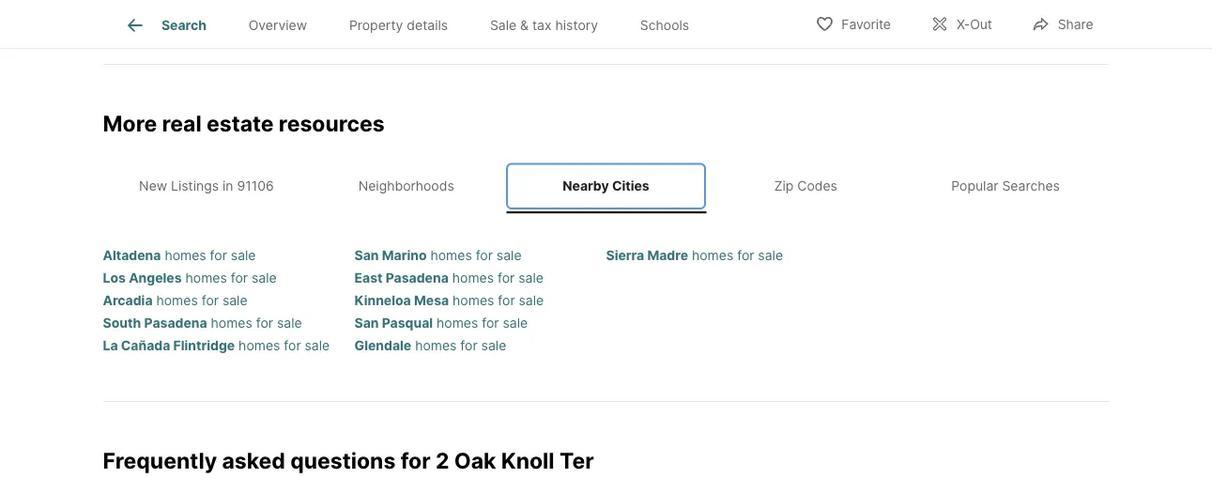 Task type: describe. For each thing, give the bounding box(es) containing it.
new listings in 91106
[[139, 179, 274, 195]]

homes right 'madre'
[[692, 248, 734, 264]]

la
[[103, 338, 118, 354]]

homes up kinneloa mesa homes for sale
[[452, 270, 494, 286]]

sale & tax history tab
[[469, 3, 619, 48]]

popular searches
[[952, 179, 1060, 195]]

more
[[103, 110, 157, 137]]

ter
[[560, 448, 594, 474]]

cañada
[[121, 338, 170, 354]]

nearby cities
[[563, 179, 650, 195]]

frequently asked questions for 2 oak knoll ter
[[103, 448, 594, 474]]

los
[[103, 270, 126, 286]]

san marino homes for sale
[[355, 248, 522, 264]]

estate
[[207, 110, 274, 137]]

schools
[[640, 17, 689, 33]]

neighborhoods tab
[[306, 164, 506, 210]]

homes down san pasqual homes for sale
[[415, 338, 457, 354]]

favorite
[[842, 16, 891, 32]]

share button
[[1016, 4, 1110, 43]]

san pasqual homes for sale
[[355, 315, 528, 331]]

los angeles homes for sale
[[103, 270, 277, 286]]

schools tab
[[619, 3, 710, 48]]

homes down altadena homes for sale
[[186, 270, 227, 286]]

pasqual
[[382, 315, 433, 331]]

x-out button
[[915, 4, 1008, 43]]

mesa
[[414, 293, 449, 309]]

glendale homes for sale
[[355, 338, 506, 354]]

codes
[[798, 179, 838, 195]]

pasadena for south pasadena
[[144, 315, 207, 331]]

la cañada flintridge homes for sale
[[103, 338, 330, 354]]

overview
[[249, 17, 307, 33]]

search link
[[124, 14, 206, 37]]

homes up los angeles homes for sale
[[165, 248, 206, 264]]

zip codes tab
[[706, 164, 906, 210]]

homes down kinneloa mesa homes for sale
[[437, 315, 478, 331]]

glendale
[[355, 338, 412, 354]]

san for san pasqual homes for sale
[[355, 315, 379, 331]]

overview tab
[[228, 3, 328, 48]]

frequently
[[103, 448, 217, 474]]

neighborhoods
[[358, 179, 454, 195]]

knoll
[[501, 448, 555, 474]]

history
[[555, 17, 598, 33]]

south
[[103, 315, 141, 331]]

marino
[[382, 248, 427, 264]]

kinneloa
[[355, 293, 411, 309]]

altadena
[[103, 248, 161, 264]]

x-out
[[957, 16, 992, 32]]

property details tab
[[328, 3, 469, 48]]

sierra
[[606, 248, 644, 264]]

real
[[162, 110, 202, 137]]

91106
[[237, 179, 274, 195]]

arcadia
[[103, 293, 153, 309]]

nearby cities tab
[[506, 164, 706, 210]]

sierra madre homes for sale
[[606, 248, 783, 264]]

tax
[[532, 17, 552, 33]]

sale
[[490, 17, 517, 33]]

more real estate resources
[[103, 110, 385, 137]]

search
[[161, 17, 206, 33]]

south pasadena homes for sale
[[103, 315, 302, 331]]



Task type: vqa. For each thing, say whether or not it's contained in the screenshot.
'Instant' radio on the top
no



Task type: locate. For each thing, give the bounding box(es) containing it.
for
[[210, 248, 227, 264], [476, 248, 493, 264], [737, 248, 755, 264], [231, 270, 248, 286], [498, 270, 515, 286], [202, 293, 219, 309], [498, 293, 515, 309], [256, 315, 273, 331], [482, 315, 499, 331], [284, 338, 301, 354], [461, 338, 478, 354], [401, 448, 431, 474]]

searches
[[1002, 179, 1060, 195]]

madre
[[647, 248, 688, 264]]

more real estate resources heading
[[103, 110, 1110, 160]]

flintridge
[[173, 338, 235, 354]]

1 horizontal spatial pasadena
[[386, 270, 449, 286]]

2 san from the top
[[355, 315, 379, 331]]

cities
[[612, 179, 650, 195]]

tab list
[[103, 0, 726, 48], [103, 160, 1110, 214]]

tab list containing new listings in 91106
[[103, 160, 1110, 214]]

east pasadena homes for sale
[[355, 270, 544, 286]]

1 vertical spatial pasadena
[[144, 315, 207, 331]]

oak
[[454, 448, 496, 474]]

property
[[349, 17, 403, 33]]

homes
[[165, 248, 206, 264], [431, 248, 472, 264], [692, 248, 734, 264], [186, 270, 227, 286], [452, 270, 494, 286], [156, 293, 198, 309], [453, 293, 494, 309], [211, 315, 252, 331], [437, 315, 478, 331], [239, 338, 280, 354], [415, 338, 457, 354]]

&
[[520, 17, 529, 33]]

pasadena for east pasadena
[[386, 270, 449, 286]]

share
[[1058, 16, 1094, 32]]

0 horizontal spatial pasadena
[[144, 315, 207, 331]]

tab list containing search
[[103, 0, 726, 48]]

east
[[355, 270, 383, 286]]

popular searches tab
[[906, 164, 1106, 210]]

kinneloa mesa homes for sale
[[355, 293, 544, 309]]

zip codes
[[774, 179, 838, 195]]

popular
[[952, 179, 999, 195]]

pasadena down arcadia homes for sale
[[144, 315, 207, 331]]

arcadia homes for sale
[[103, 293, 248, 309]]

sale & tax history
[[490, 17, 598, 33]]

out
[[970, 16, 992, 32]]

altadena homes for sale
[[103, 248, 256, 264]]

pasadena
[[386, 270, 449, 286], [144, 315, 207, 331]]

homes down "east pasadena homes for sale"
[[453, 293, 494, 309]]

property details
[[349, 17, 448, 33]]

new
[[139, 179, 167, 195]]

angeles
[[129, 270, 182, 286]]

san for san marino homes for sale
[[355, 248, 379, 264]]

0 vertical spatial pasadena
[[386, 270, 449, 286]]

sale
[[231, 248, 256, 264], [497, 248, 522, 264], [758, 248, 783, 264], [252, 270, 277, 286], [519, 270, 544, 286], [222, 293, 248, 309], [519, 293, 544, 309], [277, 315, 302, 331], [503, 315, 528, 331], [305, 338, 330, 354], [481, 338, 506, 354]]

zip
[[774, 179, 794, 195]]

questions
[[290, 448, 396, 474]]

x-
[[957, 16, 970, 32]]

san up east
[[355, 248, 379, 264]]

san down kinneloa
[[355, 315, 379, 331]]

san
[[355, 248, 379, 264], [355, 315, 379, 331]]

1 tab list from the top
[[103, 0, 726, 48]]

in
[[223, 179, 233, 195]]

1 vertical spatial san
[[355, 315, 379, 331]]

1 vertical spatial tab list
[[103, 160, 1110, 214]]

homes right the flintridge
[[239, 338, 280, 354]]

homes up la cañada flintridge homes for sale
[[211, 315, 252, 331]]

asked
[[222, 448, 285, 474]]

listings
[[171, 179, 219, 195]]

0 vertical spatial san
[[355, 248, 379, 264]]

homes down los angeles homes for sale
[[156, 293, 198, 309]]

resources
[[279, 110, 385, 137]]

details
[[407, 17, 448, 33]]

favorite button
[[799, 4, 907, 43]]

new listings in 91106 tab
[[107, 164, 306, 210]]

1 san from the top
[[355, 248, 379, 264]]

nearby
[[563, 179, 609, 195]]

homes up "east pasadena homes for sale"
[[431, 248, 472, 264]]

pasadena down marino
[[386, 270, 449, 286]]

2
[[436, 448, 449, 474]]

2 tab list from the top
[[103, 160, 1110, 214]]

0 vertical spatial tab list
[[103, 0, 726, 48]]



